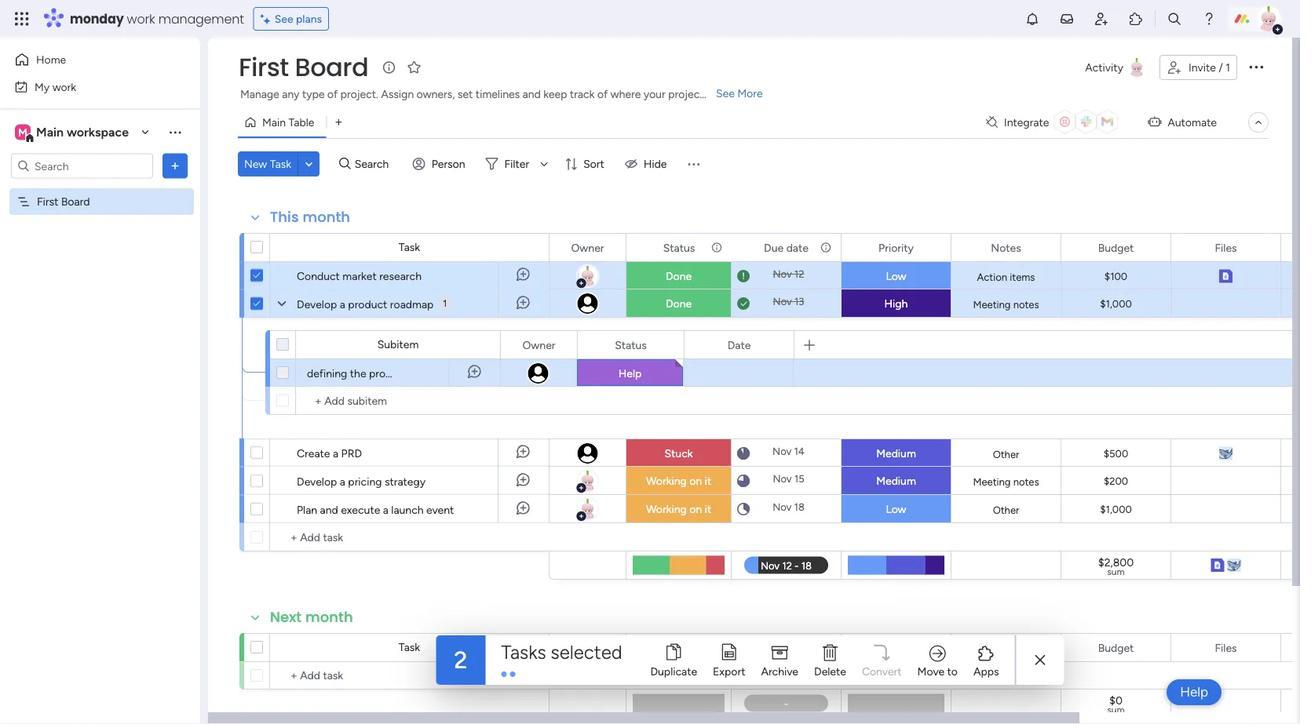 Task type: describe. For each thing, give the bounding box(es) containing it.
product's
[[369, 367, 416, 380]]

integrate
[[1004, 116, 1049, 129]]

help image
[[1202, 11, 1217, 27]]

home
[[36, 53, 66, 66]]

monday work management
[[70, 10, 244, 27]]

2 other from the top
[[993, 504, 1020, 517]]

new
[[244, 157, 267, 171]]

nov 12
[[773, 268, 805, 281]]

my work
[[35, 80, 76, 93]]

goals,
[[418, 367, 447, 380]]

1 on from the top
[[690, 475, 702, 488]]

filter
[[505, 157, 529, 171]]

plan and execute a launch event
[[297, 503, 454, 517]]

convert
[[862, 666, 902, 679]]

see more
[[716, 87, 763, 100]]

this
[[270, 207, 299, 227]]

options image
[[1247, 57, 1266, 76]]

0 vertical spatial help
[[619, 367, 642, 380]]

sum for $2,800
[[1107, 567, 1125, 578]]

menu image
[[686, 156, 702, 172]]

arrow down image
[[535, 155, 554, 174]]

main table
[[262, 116, 314, 129]]

move to
[[918, 666, 958, 679]]

sort button
[[558, 152, 614, 177]]

2 medium from the top
[[877, 475, 916, 488]]

manage any type of project. assign owners, set timelines and keep track of where your project stands.
[[240, 88, 742, 101]]

features,
[[450, 367, 493, 380]]

collapse board header image
[[1253, 116, 1265, 129]]

Next month field
[[266, 608, 357, 628]]

1 it from the top
[[705, 475, 712, 488]]

keep
[[544, 88, 567, 101]]

milestones.
[[516, 367, 572, 380]]

First Board field
[[235, 50, 372, 85]]

2 notes from the top
[[991, 642, 1021, 655]]

the
[[350, 367, 366, 380]]

1 horizontal spatial first
[[239, 50, 289, 85]]

1 done from the top
[[666, 270, 692, 283]]

0 vertical spatial owner field
[[567, 239, 608, 256]]

create
[[297, 447, 330, 460]]

1 meeting notes from the top
[[973, 298, 1039, 311]]

board inside list box
[[61, 195, 90, 208]]

2 done from the top
[[666, 297, 692, 311]]

launch
[[391, 503, 424, 517]]

status for status field to the bottom
[[663, 642, 695, 655]]

files for first files field from the bottom of the page
[[1215, 642, 1237, 655]]

this month
[[270, 207, 350, 227]]

help inside button
[[1180, 685, 1209, 701]]

hide
[[644, 157, 667, 171]]

workspace options image
[[167, 124, 183, 140]]

a for product
[[340, 298, 345, 311]]

1 working from the top
[[646, 475, 687, 488]]

inbox image
[[1059, 11, 1075, 27]]

owner for bottom owner field
[[571, 642, 604, 655]]

due date field for next month
[[760, 640, 813, 657]]

see for see plans
[[275, 12, 293, 26]]

set
[[458, 88, 473, 101]]

Search field
[[351, 153, 398, 175]]

$200
[[1104, 475, 1129, 488]]

first board list box
[[0, 185, 200, 427]]

v2 done deadline image
[[737, 296, 750, 311]]

1 horizontal spatial first board
[[239, 50, 369, 85]]

see plans button
[[253, 7, 329, 31]]

items
[[1010, 271, 1035, 283]]

develop for develop a pricing strategy
[[297, 475, 337, 488]]

$0 sum
[[1107, 694, 1125, 716]]

task for this month
[[399, 241, 420, 254]]

management
[[158, 10, 244, 27]]

status for the middle status field
[[615, 338, 647, 352]]

priority for first priority field from the bottom
[[879, 642, 914, 655]]

nov for nov 13
[[773, 296, 792, 308]]

date for next month
[[787, 642, 809, 655]]

2 notes field from the top
[[987, 640, 1025, 657]]

workspace
[[67, 125, 129, 140]]

move
[[918, 666, 945, 679]]

2 of from the left
[[598, 88, 608, 101]]

due date field for this month
[[760, 239, 813, 256]]

high
[[885, 297, 908, 311]]

plans
[[296, 12, 322, 26]]

develop for develop a product roadmap
[[297, 298, 337, 311]]

files for 1st files field
[[1215, 241, 1237, 254]]

pricing
[[348, 475, 382, 488]]

options image
[[167, 158, 183, 174]]

1 meeting from the top
[[973, 298, 1011, 311]]

your
[[644, 88, 666, 101]]

export
[[713, 666, 746, 679]]

15
[[795, 473, 805, 486]]

monday
[[70, 10, 124, 27]]

person
[[432, 157, 465, 171]]

month for next month
[[305, 608, 353, 628]]

1 working on it from the top
[[646, 475, 712, 488]]

2 priority field from the top
[[875, 640, 918, 657]]

show board description image
[[380, 60, 398, 75]]

1 budget field from the top
[[1094, 239, 1138, 256]]

create a prd
[[297, 447, 362, 460]]

0 vertical spatial and
[[523, 88, 541, 101]]

1 vertical spatial owner field
[[519, 336, 560, 354]]

defining the product's goals, features, and milestones.
[[307, 367, 572, 380]]

owner for owner field to the middle
[[523, 338, 556, 352]]

owners,
[[417, 88, 455, 101]]

more
[[738, 87, 763, 100]]

1 other from the top
[[993, 448, 1020, 461]]

invite
[[1189, 61, 1216, 74]]

$100
[[1105, 271, 1128, 283]]

+ Add subitem text field
[[304, 392, 467, 411]]

nov 15
[[773, 473, 805, 486]]

workspace selection element
[[15, 123, 131, 143]]

selected
[[551, 642, 622, 664]]

18
[[794, 501, 805, 514]]

$2,800
[[1098, 556, 1134, 569]]

main workspace
[[36, 125, 129, 140]]

develop a pricing strategy
[[297, 475, 426, 488]]

hide button
[[619, 152, 676, 177]]

12
[[795, 268, 805, 281]]

workspace image
[[15, 124, 31, 141]]

manage
[[240, 88, 279, 101]]

This month field
[[266, 207, 354, 228]]

/
[[1219, 61, 1223, 74]]

invite / 1
[[1189, 61, 1231, 74]]

market
[[343, 269, 377, 283]]

a for pricing
[[340, 475, 345, 488]]

research
[[379, 269, 422, 283]]

add view image
[[336, 117, 342, 128]]

project.
[[341, 88, 378, 101]]

2 meeting notes from the top
[[973, 476, 1039, 488]]

due date for next month
[[764, 642, 809, 655]]

filter button
[[479, 152, 554, 177]]

1 button
[[440, 290, 450, 318]]

dapulse integrations image
[[986, 117, 998, 128]]

1 vertical spatial 1
[[443, 298, 447, 309]]

automate
[[1168, 116, 1217, 129]]

0 vertical spatial 1
[[1226, 61, 1231, 74]]



Task type: vqa. For each thing, say whether or not it's contained in the screenshot.
rightmost the M
no



Task type: locate. For each thing, give the bounding box(es) containing it.
table
[[289, 116, 314, 129]]

help button
[[1167, 680, 1222, 706]]

budget field up $0
[[1094, 640, 1138, 657]]

0 horizontal spatial board
[[61, 195, 90, 208]]

0 vertical spatial owner
[[571, 241, 604, 254]]

1 vertical spatial notes field
[[987, 640, 1025, 657]]

1 horizontal spatial work
[[127, 10, 155, 27]]

nov for nov 12
[[773, 268, 792, 281]]

of
[[327, 88, 338, 101], [598, 88, 608, 101]]

0 vertical spatial first
[[239, 50, 289, 85]]

priority
[[879, 241, 914, 254], [879, 642, 914, 655]]

0 vertical spatial notes
[[1014, 298, 1039, 311]]

2 notes from the top
[[1014, 476, 1039, 488]]

2 due from the top
[[764, 642, 784, 655]]

0 vertical spatial + add task text field
[[278, 529, 542, 547]]

task inside button
[[270, 157, 291, 171]]

1 vertical spatial budget
[[1098, 642, 1134, 655]]

sum
[[1107, 567, 1125, 578], [1107, 705, 1125, 716]]

see
[[275, 12, 293, 26], [716, 87, 735, 100]]

0 vertical spatial priority
[[879, 241, 914, 254]]

1 vertical spatial it
[[705, 503, 712, 516]]

status for status field to the top
[[663, 241, 695, 254]]

2 meeting from the top
[[973, 476, 1011, 488]]

assign
[[381, 88, 414, 101]]

1 vertical spatial + add task text field
[[278, 667, 542, 686]]

0 vertical spatial date
[[787, 241, 809, 254]]

m
[[18, 126, 27, 139]]

nov 14
[[773, 446, 805, 458]]

priority field up convert
[[875, 640, 918, 657]]

0 vertical spatial develop
[[297, 298, 337, 311]]

angle down image
[[305, 158, 313, 170]]

a left product
[[340, 298, 345, 311]]

1 vertical spatial medium
[[877, 475, 916, 488]]

select product image
[[14, 11, 30, 27]]

2 vertical spatial owner
[[571, 642, 604, 655]]

1 vertical spatial develop
[[297, 475, 337, 488]]

project
[[668, 88, 704, 101]]

1 priority from the top
[[879, 241, 914, 254]]

1 vertical spatial and
[[495, 367, 514, 380]]

2 date from the top
[[787, 642, 809, 655]]

tasks selected
[[501, 642, 622, 664]]

1
[[1226, 61, 1231, 74], [443, 298, 447, 309]]

due for this month
[[764, 241, 784, 254]]

main for main table
[[262, 116, 286, 129]]

0 horizontal spatial see
[[275, 12, 293, 26]]

0 vertical spatial due date
[[764, 241, 809, 254]]

0 vertical spatial low
[[886, 270, 907, 283]]

nov left the 15
[[773, 473, 792, 486]]

nov for nov 14
[[773, 446, 792, 458]]

date up archive
[[787, 642, 809, 655]]

1 notes from the top
[[991, 241, 1021, 254]]

notifications image
[[1025, 11, 1041, 27]]

first inside list box
[[37, 195, 58, 208]]

$0
[[1110, 694, 1123, 708]]

0 vertical spatial files field
[[1211, 239, 1241, 256]]

2 budget from the top
[[1098, 642, 1134, 655]]

$1,000
[[1100, 298, 1132, 311], [1100, 504, 1132, 516]]

0 vertical spatial due date field
[[760, 239, 813, 256]]

3 nov from the top
[[773, 446, 792, 458]]

0 horizontal spatial and
[[320, 503, 338, 517]]

1 vertical spatial status
[[615, 338, 647, 352]]

month right next
[[305, 608, 353, 628]]

task
[[270, 157, 291, 171], [399, 241, 420, 254], [399, 641, 420, 655]]

work for my
[[52, 80, 76, 93]]

see left "plans"
[[275, 12, 293, 26]]

priority up high on the top right
[[879, 241, 914, 254]]

due date field up nov 12
[[760, 239, 813, 256]]

activity button
[[1079, 55, 1154, 80]]

next month
[[270, 608, 353, 628]]

2 low from the top
[[886, 503, 907, 516]]

due up archive
[[764, 642, 784, 655]]

2 vertical spatial owner field
[[567, 640, 608, 657]]

+ Add task text field
[[278, 529, 542, 547], [278, 667, 542, 686]]

1 vertical spatial due date
[[764, 642, 809, 655]]

0 vertical spatial due
[[764, 241, 784, 254]]

0 vertical spatial budget
[[1098, 241, 1134, 254]]

main inside main table button
[[262, 116, 286, 129]]

first board inside list box
[[37, 195, 90, 208]]

1 vertical spatial files
[[1215, 642, 1237, 655]]

to
[[948, 666, 958, 679]]

task right new
[[270, 157, 291, 171]]

1 budget from the top
[[1098, 241, 1134, 254]]

2 working from the top
[[646, 503, 687, 516]]

stands.
[[707, 88, 742, 101]]

sum inside the $2,800 sum
[[1107, 567, 1125, 578]]

1 horizontal spatial and
[[495, 367, 514, 380]]

status
[[663, 241, 695, 254], [615, 338, 647, 352], [663, 642, 695, 655]]

due date up nov 12
[[764, 241, 809, 254]]

of right "track"
[[598, 88, 608, 101]]

apps image
[[1128, 11, 1144, 27]]

2 priority from the top
[[879, 642, 914, 655]]

1 notes from the top
[[1014, 298, 1039, 311]]

Priority field
[[875, 239, 918, 256], [875, 640, 918, 657]]

notes up action items
[[991, 241, 1021, 254]]

where
[[611, 88, 641, 101]]

1 vertical spatial see
[[716, 87, 735, 100]]

sort
[[584, 157, 605, 171]]

month
[[303, 207, 350, 227], [305, 608, 353, 628]]

0 horizontal spatial first
[[37, 195, 58, 208]]

0 vertical spatial meeting
[[973, 298, 1011, 311]]

first board down search in workspace field
[[37, 195, 90, 208]]

work for monday
[[127, 10, 155, 27]]

0 vertical spatial medium
[[877, 447, 916, 461]]

my work button
[[9, 74, 169, 99]]

event
[[426, 503, 454, 517]]

see inside button
[[275, 12, 293, 26]]

1 right 'roadmap'
[[443, 298, 447, 309]]

1 vertical spatial low
[[886, 503, 907, 516]]

0 vertical spatial task
[[270, 157, 291, 171]]

1 vertical spatial notes
[[1014, 476, 1039, 488]]

0 vertical spatial board
[[295, 50, 369, 85]]

2 horizontal spatial and
[[523, 88, 541, 101]]

2 + add task text field from the top
[[278, 667, 542, 686]]

1 + add task text field from the top
[[278, 529, 542, 547]]

develop down create
[[297, 475, 337, 488]]

add to favorites image
[[406, 59, 422, 75]]

apps
[[974, 665, 999, 678]]

help
[[619, 367, 642, 380], [1180, 685, 1209, 701]]

1 vertical spatial due date field
[[760, 640, 813, 657]]

1 due date field from the top
[[760, 239, 813, 256]]

1 horizontal spatial main
[[262, 116, 286, 129]]

nov
[[773, 268, 792, 281], [773, 296, 792, 308], [773, 446, 792, 458], [773, 473, 792, 486], [773, 501, 792, 514]]

0 vertical spatial $1,000
[[1100, 298, 1132, 311]]

1 vertical spatial done
[[666, 297, 692, 311]]

a for prd
[[333, 447, 339, 460]]

owner
[[571, 241, 604, 254], [523, 338, 556, 352], [571, 642, 604, 655]]

conduct market research
[[297, 269, 422, 283]]

2 vertical spatial status field
[[659, 640, 699, 657]]

first down search in workspace field
[[37, 195, 58, 208]]

2 $1,000 from the top
[[1100, 504, 1132, 516]]

1 vertical spatial status field
[[611, 336, 651, 354]]

done left v2 done deadline "image"
[[666, 297, 692, 311]]

1 vertical spatial other
[[993, 504, 1020, 517]]

nov for nov 15
[[773, 473, 792, 486]]

main table button
[[238, 110, 326, 135]]

and right plan on the left
[[320, 503, 338, 517]]

and right 'features,'
[[495, 367, 514, 380]]

board down search in workspace field
[[61, 195, 90, 208]]

v2 overdue deadline image
[[737, 269, 750, 284]]

type
[[302, 88, 325, 101]]

files
[[1215, 241, 1237, 254], [1215, 642, 1237, 655]]

2 vertical spatial and
[[320, 503, 338, 517]]

due for next month
[[764, 642, 784, 655]]

1 horizontal spatial see
[[716, 87, 735, 100]]

0 vertical spatial sum
[[1107, 567, 1125, 578]]

and left keep
[[523, 88, 541, 101]]

1 files from the top
[[1215, 241, 1237, 254]]

subitem
[[377, 338, 419, 351]]

execute
[[341, 503, 380, 517]]

budget up $100 at the top right of page
[[1098, 241, 1134, 254]]

meeting
[[973, 298, 1011, 311], [973, 476, 1011, 488]]

activity
[[1086, 61, 1124, 74]]

Status field
[[659, 239, 699, 256], [611, 336, 651, 354], [659, 640, 699, 657]]

task left 2
[[399, 641, 420, 655]]

1 sum from the top
[[1107, 567, 1125, 578]]

1 date from the top
[[787, 241, 809, 254]]

date
[[728, 338, 751, 352]]

v2 search image
[[339, 155, 351, 173]]

1 medium from the top
[[877, 447, 916, 461]]

2 due date field from the top
[[760, 640, 813, 657]]

0 vertical spatial work
[[127, 10, 155, 27]]

0 horizontal spatial first board
[[37, 195, 90, 208]]

main right the workspace 'icon'
[[36, 125, 64, 140]]

month right this on the left top of the page
[[303, 207, 350, 227]]

work right 'my'
[[52, 80, 76, 93]]

date up the 12
[[787, 241, 809, 254]]

first up manage
[[239, 50, 289, 85]]

new task
[[244, 157, 291, 171]]

done left v2 overdue deadline icon
[[666, 270, 692, 283]]

0 vertical spatial working on it
[[646, 475, 712, 488]]

0 vertical spatial priority field
[[875, 239, 918, 256]]

Budget field
[[1094, 239, 1138, 256], [1094, 640, 1138, 657]]

1 vertical spatial budget field
[[1094, 640, 1138, 657]]

column information image
[[711, 241, 723, 254], [820, 241, 832, 254], [711, 642, 723, 655], [820, 642, 832, 655]]

13
[[795, 296, 804, 308]]

2
[[454, 647, 468, 675]]

1 due date from the top
[[764, 241, 809, 254]]

invite members image
[[1094, 11, 1110, 27]]

1 notes field from the top
[[987, 239, 1025, 256]]

1 horizontal spatial of
[[598, 88, 608, 101]]

autopilot image
[[1148, 112, 1162, 132]]

board up the type
[[295, 50, 369, 85]]

0 vertical spatial status field
[[659, 239, 699, 256]]

Date field
[[724, 336, 755, 354]]

a left the pricing
[[340, 475, 345, 488]]

0 horizontal spatial of
[[327, 88, 338, 101]]

2 budget field from the top
[[1094, 640, 1138, 657]]

0 vertical spatial on
[[690, 475, 702, 488]]

2 vertical spatial status
[[663, 642, 695, 655]]

nov left 18
[[773, 501, 792, 514]]

0 horizontal spatial main
[[36, 125, 64, 140]]

0 horizontal spatial help
[[619, 367, 642, 380]]

1 develop from the top
[[297, 298, 337, 311]]

search everything image
[[1167, 11, 1183, 27]]

notes
[[991, 241, 1021, 254], [991, 642, 1021, 655]]

1 vertical spatial notes
[[991, 642, 1021, 655]]

nov left the 12
[[773, 268, 792, 281]]

option
[[0, 188, 200, 191]]

sum for $0
[[1107, 705, 1125, 716]]

work inside button
[[52, 80, 76, 93]]

$1,000 down '$200'
[[1100, 504, 1132, 516]]

1 vertical spatial meeting notes
[[973, 476, 1039, 488]]

first board
[[239, 50, 369, 85], [37, 195, 90, 208]]

defining
[[307, 367, 347, 380]]

5 nov from the top
[[773, 501, 792, 514]]

any
[[282, 88, 300, 101]]

0 horizontal spatial work
[[52, 80, 76, 93]]

1 vertical spatial working on it
[[646, 503, 712, 516]]

$1,000 down $100 at the top right of page
[[1100, 298, 1132, 311]]

date for this month
[[787, 241, 809, 254]]

home button
[[9, 47, 169, 72]]

2 files from the top
[[1215, 642, 1237, 655]]

task for next month
[[399, 641, 420, 655]]

priority field up high on the top right
[[875, 239, 918, 256]]

due date for this month
[[764, 241, 809, 254]]

ruby anderson image
[[1256, 6, 1282, 31]]

budget for 1st budget field
[[1098, 241, 1134, 254]]

1 right '/'
[[1226, 61, 1231, 74]]

Owner field
[[567, 239, 608, 256], [519, 336, 560, 354], [567, 640, 608, 657]]

develop a product roadmap
[[297, 298, 434, 311]]

plan
[[297, 503, 317, 517]]

nov left 14
[[773, 446, 792, 458]]

duplicate
[[651, 666, 697, 679]]

task up research
[[399, 241, 420, 254]]

0 horizontal spatial 1
[[443, 298, 447, 309]]

1 vertical spatial on
[[690, 503, 702, 516]]

1 horizontal spatial 1
[[1226, 61, 1231, 74]]

Notes field
[[987, 239, 1025, 256], [987, 640, 1025, 657]]

budget up $0
[[1098, 642, 1134, 655]]

stuck
[[665, 447, 693, 461]]

of right the type
[[327, 88, 338, 101]]

nov for nov 18
[[773, 501, 792, 514]]

a left prd
[[333, 447, 339, 460]]

2 develop from the top
[[297, 475, 337, 488]]

main left table
[[262, 116, 286, 129]]

notes up apps
[[991, 642, 1021, 655]]

first board up the type
[[239, 50, 369, 85]]

1 files field from the top
[[1211, 239, 1241, 256]]

2 sum from the top
[[1107, 705, 1125, 716]]

see for see more
[[716, 87, 735, 100]]

main for main workspace
[[36, 125, 64, 140]]

conduct
[[297, 269, 340, 283]]

notes field up action items
[[987, 239, 1025, 256]]

2 due date from the top
[[764, 642, 809, 655]]

1 nov from the top
[[773, 268, 792, 281]]

1 horizontal spatial board
[[295, 50, 369, 85]]

Files field
[[1211, 239, 1241, 256], [1211, 640, 1241, 657]]

1 vertical spatial files field
[[1211, 640, 1241, 657]]

see plans
[[275, 12, 322, 26]]

owner for topmost owner field
[[571, 241, 604, 254]]

tasks
[[501, 642, 546, 664]]

budget field up $100 at the top right of page
[[1094, 239, 1138, 256]]

2 vertical spatial task
[[399, 641, 420, 655]]

1 vertical spatial board
[[61, 195, 90, 208]]

2 working on it from the top
[[646, 503, 712, 516]]

nov 18
[[773, 501, 805, 514]]

2 files field from the top
[[1211, 640, 1241, 657]]

new task button
[[238, 152, 298, 177]]

4 nov from the top
[[773, 473, 792, 486]]

due date up archive
[[764, 642, 809, 655]]

Search in workspace field
[[33, 157, 131, 175]]

1 horizontal spatial help
[[1180, 685, 1209, 701]]

1 vertical spatial $1,000
[[1100, 504, 1132, 516]]

1 vertical spatial due
[[764, 642, 784, 655]]

see left 'more'
[[716, 87, 735, 100]]

0 vertical spatial done
[[666, 270, 692, 283]]

month for this month
[[303, 207, 350, 227]]

2 it from the top
[[705, 503, 712, 516]]

0 vertical spatial other
[[993, 448, 1020, 461]]

main inside workspace selection "element"
[[36, 125, 64, 140]]

1 vertical spatial priority
[[879, 642, 914, 655]]

1 priority field from the top
[[875, 239, 918, 256]]

date
[[787, 241, 809, 254], [787, 642, 809, 655]]

1 of from the left
[[327, 88, 338, 101]]

due date field up archive
[[760, 640, 813, 657]]

0 vertical spatial notes
[[991, 241, 1021, 254]]

budget for first budget field from the bottom of the page
[[1098, 642, 1134, 655]]

14
[[794, 446, 805, 458]]

1 $1,000 from the top
[[1100, 298, 1132, 311]]

nov 13
[[773, 296, 804, 308]]

1 vertical spatial work
[[52, 80, 76, 93]]

0 vertical spatial see
[[275, 12, 293, 26]]

board
[[295, 50, 369, 85], [61, 195, 90, 208]]

a left launch
[[383, 503, 389, 517]]

1 vertical spatial sum
[[1107, 705, 1125, 716]]

Due date field
[[760, 239, 813, 256], [760, 640, 813, 657]]

notes field up apps
[[987, 640, 1025, 657]]

2 nov from the top
[[773, 296, 792, 308]]

1 vertical spatial first
[[37, 195, 58, 208]]

1 vertical spatial first board
[[37, 195, 90, 208]]

invite / 1 button
[[1160, 55, 1238, 80]]

due up nov 12
[[764, 241, 784, 254]]

nov left 13
[[773, 296, 792, 308]]

1 low from the top
[[886, 270, 907, 283]]

action
[[977, 271, 1008, 283]]

0 vertical spatial budget field
[[1094, 239, 1138, 256]]

work right monday
[[127, 10, 155, 27]]

action items
[[977, 271, 1035, 283]]

notes
[[1014, 298, 1039, 311], [1014, 476, 1039, 488]]

priority for second priority field from the bottom of the page
[[879, 241, 914, 254]]

0 vertical spatial files
[[1215, 241, 1237, 254]]

strategy
[[385, 475, 426, 488]]

$2,800 sum
[[1098, 556, 1134, 578]]

develop down the conduct
[[297, 298, 337, 311]]

1 vertical spatial working
[[646, 503, 687, 516]]

1 vertical spatial task
[[399, 241, 420, 254]]

1 due from the top
[[764, 241, 784, 254]]

$500
[[1104, 448, 1129, 461]]

1 vertical spatial month
[[305, 608, 353, 628]]

a
[[340, 298, 345, 311], [333, 447, 339, 460], [340, 475, 345, 488], [383, 503, 389, 517]]

0 vertical spatial status
[[663, 241, 695, 254]]

0 vertical spatial notes field
[[987, 239, 1025, 256]]

prd
[[341, 447, 362, 460]]

develop
[[297, 298, 337, 311], [297, 475, 337, 488]]

1 vertical spatial date
[[787, 642, 809, 655]]

working
[[646, 475, 687, 488], [646, 503, 687, 516]]

0 vertical spatial it
[[705, 475, 712, 488]]

working on it
[[646, 475, 712, 488], [646, 503, 712, 516]]

my
[[35, 80, 50, 93]]

2 on from the top
[[690, 503, 702, 516]]

priority up convert
[[879, 642, 914, 655]]



